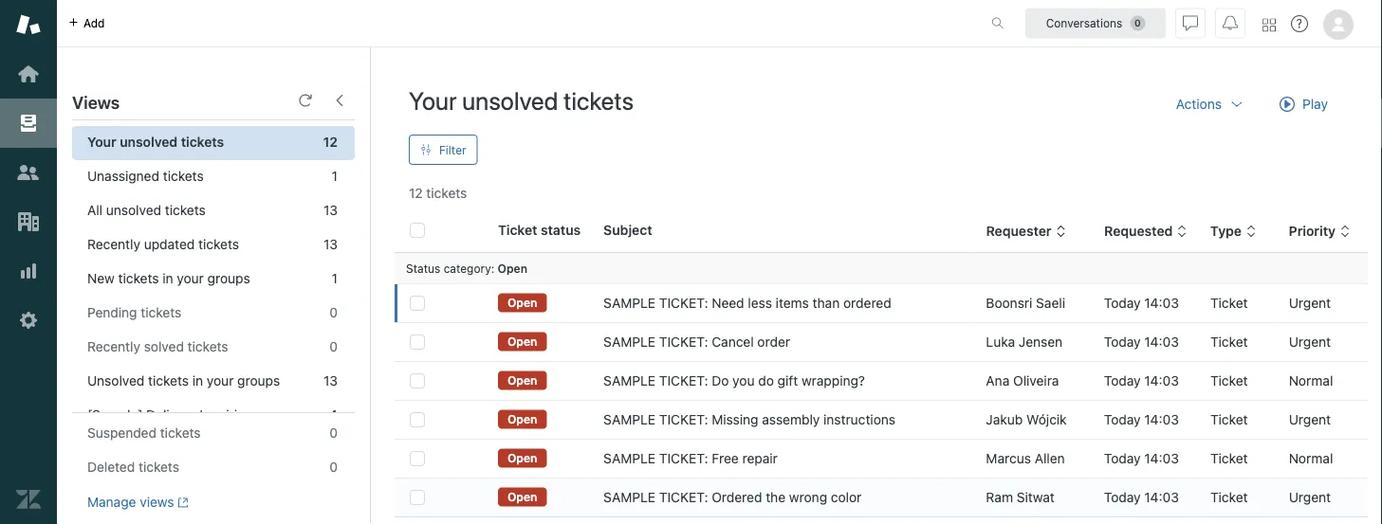 Task type: describe. For each thing, give the bounding box(es) containing it.
today for jensen
[[1104, 335, 1141, 350]]

views
[[72, 92, 120, 112]]

requester button
[[986, 223, 1067, 240]]

sample ticket: cancel order link
[[604, 333, 790, 352]]

collapse views pane image
[[332, 93, 347, 108]]

7 row from the top
[[395, 518, 1368, 525]]

sample ticket: cancel order
[[604, 335, 790, 350]]

status
[[406, 262, 441, 275]]

notifications image
[[1223, 16, 1238, 31]]

today 14:03 for jensen
[[1104, 335, 1179, 350]]

all unsolved tickets
[[87, 203, 206, 218]]

deleted tickets
[[87, 460, 179, 475]]

today 14:03 for allen
[[1104, 451, 1179, 467]]

solved
[[144, 339, 184, 355]]

oliveira
[[1014, 373, 1060, 389]]

recently solved tickets
[[87, 339, 228, 355]]

pending tickets
[[87, 305, 181, 321]]

free
[[712, 451, 739, 467]]

urgent for wójcik
[[1289, 412, 1331, 428]]

1 14:03 from the top
[[1145, 296, 1179, 311]]

updated
[[144, 237, 195, 252]]

0 horizontal spatial your unsolved tickets
[[87, 134, 224, 150]]

admin image
[[16, 308, 41, 333]]

views image
[[16, 111, 41, 136]]

suspended
[[87, 426, 157, 441]]

14:03 for oliveira
[[1145, 373, 1179, 389]]

0 for deleted tickets
[[330, 460, 338, 475]]

zendesk image
[[16, 488, 41, 512]]

type
[[1211, 224, 1242, 239]]

button displays agent's chat status as invisible. image
[[1183, 16, 1199, 31]]

ticket status
[[498, 223, 581, 238]]

boonsri
[[986, 296, 1033, 311]]

0 vertical spatial unsolved
[[462, 86, 558, 115]]

1 urgent from the top
[[1289, 296, 1331, 311]]

sample ticket: free repair
[[604, 451, 778, 467]]

sample for sample ticket: free repair
[[604, 451, 656, 467]]

ordered
[[844, 296, 892, 311]]

filter button
[[409, 135, 478, 165]]

row containing sample ticket: missing assembly instructions
[[395, 401, 1368, 440]]

ticket: for free
[[659, 451, 708, 467]]

ticket: for missing
[[659, 412, 708, 428]]

requested button
[[1104, 223, 1188, 240]]

groups for unsolved tickets in your groups
[[237, 373, 280, 389]]

12 for 12 tickets
[[409, 186, 423, 201]]

1 today 14:03 from the top
[[1104, 296, 1179, 311]]

wrong
[[789, 490, 828, 506]]

ticket for marcus allen
[[1211, 451, 1248, 467]]

status category: open
[[406, 262, 528, 275]]

inquiries
[[200, 408, 252, 423]]

sample for sample ticket: missing assembly instructions
[[604, 412, 656, 428]]

suspended tickets
[[87, 426, 201, 441]]

sample ticket: missing assembly instructions link
[[604, 411, 896, 430]]

sample ticket: need less items than ordered link
[[604, 294, 892, 313]]

order
[[758, 335, 790, 350]]

in for new
[[162, 271, 173, 287]]

shared heading
[[57, 69, 370, 126]]

13 for recently updated tickets
[[324, 237, 338, 252]]

sample ticket: ordered the wrong color link
[[604, 489, 862, 508]]

sample ticket: missing assembly instructions
[[604, 412, 896, 428]]

manage views link
[[87, 494, 189, 511]]

1 for unassigned tickets
[[332, 168, 338, 184]]

unsolved tickets in your groups
[[87, 373, 280, 389]]

shared button
[[57, 69, 320, 126]]

13 for all unsolved tickets
[[324, 203, 338, 218]]

sample for sample ticket: ordered the wrong color
[[604, 490, 656, 506]]

wrapping?
[[802, 373, 865, 389]]

add
[[84, 17, 105, 30]]

unassigned tickets
[[87, 168, 204, 184]]

row containing sample ticket: need less items than ordered
[[395, 284, 1368, 323]]

14:03 for allen
[[1145, 451, 1179, 467]]

your for unsolved tickets in your groups
[[207, 373, 234, 389]]

saeli
[[1036, 296, 1066, 311]]

new tickets in your groups
[[87, 271, 250, 287]]

organizations image
[[16, 210, 41, 234]]

do
[[712, 373, 729, 389]]

repair
[[743, 451, 778, 467]]

ticket for ana oliveira
[[1211, 373, 1248, 389]]

sitwat
[[1017, 490, 1055, 506]]

14:03 for jensen
[[1145, 335, 1179, 350]]

normal for allen
[[1289, 451, 1334, 467]]

1 horizontal spatial your unsolved tickets
[[409, 86, 634, 115]]

conversations button
[[1026, 8, 1166, 38]]

main element
[[0, 0, 57, 525]]

unsolved for 13
[[106, 203, 161, 218]]

ticket for luka jensen
[[1211, 335, 1248, 350]]

add button
[[57, 0, 116, 46]]

marcus allen
[[986, 451, 1065, 467]]

ana
[[986, 373, 1010, 389]]

missing
[[712, 412, 759, 428]]

instructions
[[824, 412, 896, 428]]

assembly
[[762, 412, 820, 428]]

type button
[[1211, 223, 1258, 240]]

ana oliveira
[[986, 373, 1060, 389]]

sample ticket: need less items than ordered
[[604, 296, 892, 311]]

category:
[[444, 262, 495, 275]]

recently for recently updated tickets
[[87, 237, 140, 252]]

less
[[748, 296, 772, 311]]

you
[[733, 373, 755, 389]]

gift
[[778, 373, 798, 389]]

today for allen
[[1104, 451, 1141, 467]]

actions
[[1176, 96, 1222, 112]]

sample ticket: do you do gift wrapping?
[[604, 373, 865, 389]]

allen
[[1035, 451, 1065, 467]]

your for new tickets in your groups
[[177, 271, 204, 287]]

ticket: for cancel
[[659, 335, 708, 350]]

wójcik
[[1027, 412, 1067, 428]]

row containing sample ticket: do you do gift wrapping?
[[395, 362, 1368, 401]]

priority button
[[1289, 223, 1351, 240]]



Task type: vqa. For each thing, say whether or not it's contained in the screenshot.
Inquiries
yes



Task type: locate. For each thing, give the bounding box(es) containing it.
manage
[[87, 495, 136, 511]]

sample ticket: free repair link
[[604, 450, 778, 469]]

ticket: up sample ticket: cancel order
[[659, 296, 708, 311]]

12 down filter button
[[409, 186, 423, 201]]

sample ticket: ordered the wrong color
[[604, 490, 862, 506]]

open for sample ticket: ordered the wrong color
[[508, 491, 537, 504]]

today for wójcik
[[1104, 412, 1141, 428]]

your up filter button
[[409, 86, 457, 115]]

today right jensen
[[1104, 335, 1141, 350]]

3 today from the top
[[1104, 373, 1141, 389]]

2 today from the top
[[1104, 335, 1141, 350]]

today 14:03 for sitwat
[[1104, 490, 1179, 506]]

open
[[498, 262, 528, 275], [508, 296, 537, 310], [508, 335, 537, 349], [508, 374, 537, 387], [508, 413, 537, 426], [508, 452, 537, 465], [508, 491, 537, 504]]

4
[[329, 408, 338, 423]]

your
[[409, 86, 457, 115], [87, 134, 116, 150]]

row containing sample ticket: cancel order
[[395, 323, 1368, 362]]

ticket for jakub wójcik
[[1211, 412, 1248, 428]]

1 vertical spatial in
[[192, 373, 203, 389]]

0 horizontal spatial your
[[177, 271, 204, 287]]

play button
[[1264, 85, 1345, 123]]

row
[[395, 284, 1368, 323], [395, 323, 1368, 362], [395, 362, 1368, 401], [395, 401, 1368, 440], [395, 440, 1368, 479], [395, 479, 1368, 518], [395, 518, 1368, 525]]

color
[[831, 490, 862, 506]]

12 down collapse views pane image
[[323, 134, 338, 150]]

jakub wójcik
[[986, 412, 1067, 428]]

today right saeli
[[1104, 296, 1141, 311]]

today 14:03 for wójcik
[[1104, 412, 1179, 428]]

2 sample from the top
[[604, 335, 656, 350]]

play
[[1303, 96, 1328, 112]]

5 row from the top
[[395, 440, 1368, 479]]

1 vertical spatial unsolved
[[120, 134, 178, 150]]

refresh views pane image
[[298, 93, 313, 108]]

0 for suspended tickets
[[330, 426, 338, 441]]

4 0 from the top
[[330, 460, 338, 475]]

1 today from the top
[[1104, 296, 1141, 311]]

your down the updated
[[177, 271, 204, 287]]

subject
[[604, 223, 653, 238]]

today 14:03 for oliveira
[[1104, 373, 1179, 389]]

unsolved for 12
[[120, 134, 178, 150]]

1 vertical spatial recently
[[87, 339, 140, 355]]

zendesk support image
[[16, 12, 41, 37]]

4 sample from the top
[[604, 412, 656, 428]]

today right wójcik
[[1104, 412, 1141, 428]]

1 recently from the top
[[87, 237, 140, 252]]

ram
[[986, 490, 1013, 506]]

today right oliveira
[[1104, 373, 1141, 389]]

in
[[162, 271, 173, 287], [192, 373, 203, 389]]

ticket: left do
[[659, 373, 708, 389]]

14:03
[[1145, 296, 1179, 311], [1145, 335, 1179, 350], [1145, 373, 1179, 389], [1145, 412, 1179, 428], [1145, 451, 1179, 467], [1145, 490, 1179, 506]]

0 vertical spatial your
[[177, 271, 204, 287]]

0 vertical spatial your unsolved tickets
[[409, 86, 634, 115]]

2 13 from the top
[[324, 237, 338, 252]]

0 vertical spatial in
[[162, 271, 173, 287]]

0 vertical spatial 12
[[323, 134, 338, 150]]

13 for unsolved tickets in your groups
[[324, 373, 338, 389]]

unsolved
[[87, 373, 145, 389]]

1 vertical spatial your
[[87, 134, 116, 150]]

sample for sample ticket: need less items than ordered
[[604, 296, 656, 311]]

6 today from the top
[[1104, 490, 1141, 506]]

14:03 for wójcik
[[1145, 412, 1179, 428]]

recently up new at bottom left
[[87, 237, 140, 252]]

requester
[[986, 224, 1052, 239]]

1 vertical spatial normal
[[1289, 451, 1334, 467]]

13
[[324, 203, 338, 218], [324, 237, 338, 252], [324, 373, 338, 389]]

ticket: for need
[[659, 296, 708, 311]]

get started image
[[16, 62, 41, 86]]

2 vertical spatial unsolved
[[106, 203, 161, 218]]

4 row from the top
[[395, 401, 1368, 440]]

1 13 from the top
[[324, 203, 338, 218]]

ordered
[[712, 490, 762, 506]]

2 vertical spatial 13
[[324, 373, 338, 389]]

in for unsolved
[[192, 373, 203, 389]]

sample for sample ticket: cancel order
[[604, 335, 656, 350]]

12 for 12
[[323, 134, 338, 150]]

2 0 from the top
[[330, 339, 338, 355]]

new
[[87, 271, 115, 287]]

0 for recently solved tickets
[[330, 339, 338, 355]]

groups up inquiries at left
[[237, 373, 280, 389]]

1 vertical spatial 1
[[332, 271, 338, 287]]

1 sample from the top
[[604, 296, 656, 311]]

4 14:03 from the top
[[1145, 412, 1179, 428]]

today right sitwat
[[1104, 490, 1141, 506]]

open for sample ticket: free repair
[[508, 452, 537, 465]]

status
[[541, 223, 581, 238]]

normal for oliveira
[[1289, 373, 1334, 389]]

all
[[87, 203, 103, 218]]

get help image
[[1292, 15, 1309, 32]]

normal
[[1289, 373, 1334, 389], [1289, 451, 1334, 467]]

today 14:03
[[1104, 296, 1179, 311], [1104, 335, 1179, 350], [1104, 373, 1179, 389], [1104, 412, 1179, 428], [1104, 451, 1179, 467], [1104, 490, 1179, 506]]

12 tickets
[[409, 186, 467, 201]]

2 normal from the top
[[1289, 451, 1334, 467]]

sample
[[604, 296, 656, 311], [604, 335, 656, 350], [604, 373, 656, 389], [604, 412, 656, 428], [604, 451, 656, 467], [604, 490, 656, 506]]

marcus
[[986, 451, 1031, 467]]

priority
[[1289, 224, 1336, 239]]

recently down pending
[[87, 339, 140, 355]]

6 today 14:03 from the top
[[1104, 490, 1179, 506]]

ticket: for ordered
[[659, 490, 708, 506]]

1 horizontal spatial your
[[409, 86, 457, 115]]

1 horizontal spatial your
[[207, 373, 234, 389]]

ticket: for do
[[659, 373, 708, 389]]

your down views
[[87, 134, 116, 150]]

ticket for ram sitwat
[[1211, 490, 1248, 506]]

actions button
[[1161, 85, 1260, 123]]

0 vertical spatial your
[[409, 86, 457, 115]]

[sample]
[[87, 408, 143, 423]]

6 14:03 from the top
[[1145, 490, 1179, 506]]

your unsolved tickets up filter
[[409, 86, 634, 115]]

[sample] delivery inquiries
[[87, 408, 252, 423]]

3 13 from the top
[[324, 373, 338, 389]]

0 horizontal spatial in
[[162, 271, 173, 287]]

unsolved up filter
[[462, 86, 558, 115]]

groups for new tickets in your groups
[[207, 271, 250, 287]]

1 1 from the top
[[332, 168, 338, 184]]

3 sample from the top
[[604, 373, 656, 389]]

open for sample ticket: missing assembly instructions
[[508, 413, 537, 426]]

than
[[813, 296, 840, 311]]

your unsolved tickets
[[409, 86, 634, 115], [87, 134, 224, 150]]

manage views
[[87, 495, 174, 511]]

2 row from the top
[[395, 323, 1368, 362]]

(opens in a new tab) image
[[174, 498, 189, 509]]

urgent for sitwat
[[1289, 490, 1331, 506]]

open for sample ticket: do you do gift wrapping?
[[508, 374, 537, 387]]

2 urgent from the top
[[1289, 335, 1331, 350]]

4 ticket: from the top
[[659, 412, 708, 428]]

today for oliveira
[[1104, 373, 1141, 389]]

row containing sample ticket: free repair
[[395, 440, 1368, 479]]

open for sample ticket: cancel order
[[508, 335, 537, 349]]

1
[[332, 168, 338, 184], [332, 271, 338, 287]]

sample for sample ticket: do you do gift wrapping?
[[604, 373, 656, 389]]

0 vertical spatial groups
[[207, 271, 250, 287]]

3 14:03 from the top
[[1145, 373, 1179, 389]]

0 vertical spatial 1
[[332, 168, 338, 184]]

6 sample from the top
[[604, 490, 656, 506]]

luka
[[986, 335, 1015, 350]]

reporting image
[[16, 259, 41, 284]]

1 normal from the top
[[1289, 373, 1334, 389]]

1 horizontal spatial in
[[192, 373, 203, 389]]

zendesk products image
[[1263, 19, 1276, 32]]

in up the delivery at the bottom left of the page
[[192, 373, 203, 389]]

14:03 for sitwat
[[1145, 490, 1179, 506]]

recently for recently solved tickets
[[87, 339, 140, 355]]

0 vertical spatial recently
[[87, 237, 140, 252]]

1 row from the top
[[395, 284, 1368, 323]]

pending
[[87, 305, 137, 321]]

your up inquiries at left
[[207, 373, 234, 389]]

conversations
[[1046, 17, 1123, 30]]

6 row from the top
[[395, 479, 1368, 518]]

ticket: up sample ticket: free repair
[[659, 412, 708, 428]]

groups down recently updated tickets on the left top of the page
[[207, 271, 250, 287]]

2 14:03 from the top
[[1145, 335, 1179, 350]]

urgent for jensen
[[1289, 335, 1331, 350]]

cancel
[[712, 335, 754, 350]]

ticket: left free
[[659, 451, 708, 467]]

row containing sample ticket: ordered the wrong color
[[395, 479, 1368, 518]]

1 vertical spatial 12
[[409, 186, 423, 201]]

customers image
[[16, 160, 41, 185]]

requested
[[1104, 224, 1173, 239]]

do
[[758, 373, 774, 389]]

3 row from the top
[[395, 362, 1368, 401]]

3 today 14:03 from the top
[[1104, 373, 1179, 389]]

in down the updated
[[162, 271, 173, 287]]

need
[[712, 296, 745, 311]]

today right "allen"
[[1104, 451, 1141, 467]]

4 today from the top
[[1104, 412, 1141, 428]]

6 ticket: from the top
[[659, 490, 708, 506]]

0 vertical spatial normal
[[1289, 373, 1334, 389]]

unsolved
[[462, 86, 558, 115], [120, 134, 178, 150], [106, 203, 161, 218]]

shared
[[72, 90, 118, 105]]

views
[[140, 495, 174, 511]]

the
[[766, 490, 786, 506]]

jakub
[[986, 412, 1023, 428]]

5 ticket: from the top
[[659, 451, 708, 467]]

4 today 14:03 from the top
[[1104, 412, 1179, 428]]

1 down collapse views pane image
[[332, 168, 338, 184]]

3 0 from the top
[[330, 426, 338, 441]]

0 horizontal spatial your
[[87, 134, 116, 150]]

5 14:03 from the top
[[1145, 451, 1179, 467]]

ticket: left cancel
[[659, 335, 708, 350]]

1 for new tickets in your groups
[[332, 271, 338, 287]]

2 ticket: from the top
[[659, 335, 708, 350]]

unsolved down unassigned
[[106, 203, 161, 218]]

ram sitwat
[[986, 490, 1055, 506]]

0 for pending tickets
[[330, 305, 338, 321]]

1 vertical spatial groups
[[237, 373, 280, 389]]

1 ticket: from the top
[[659, 296, 708, 311]]

1 vertical spatial 13
[[324, 237, 338, 252]]

5 today 14:03 from the top
[[1104, 451, 1179, 467]]

1 vertical spatial your
[[207, 373, 234, 389]]

3 urgent from the top
[[1289, 412, 1331, 428]]

1 left status
[[332, 271, 338, 287]]

5 sample from the top
[[604, 451, 656, 467]]

3 ticket: from the top
[[659, 373, 708, 389]]

unassigned
[[87, 168, 159, 184]]

1 vertical spatial your unsolved tickets
[[87, 134, 224, 150]]

boonsri saeli
[[986, 296, 1066, 311]]

2 1 from the top
[[332, 271, 338, 287]]

0 vertical spatial 13
[[324, 203, 338, 218]]

unsolved up unassigned tickets
[[120, 134, 178, 150]]

1 0 from the top
[[330, 305, 338, 321]]

jensen
[[1019, 335, 1063, 350]]

12
[[323, 134, 338, 150], [409, 186, 423, 201]]

your
[[177, 271, 204, 287], [207, 373, 234, 389]]

5 today from the top
[[1104, 451, 1141, 467]]

filter
[[439, 143, 466, 157]]

today for sitwat
[[1104, 490, 1141, 506]]

sample ticket: do you do gift wrapping? link
[[604, 372, 865, 391]]

tickets
[[564, 86, 634, 115], [181, 134, 224, 150], [163, 168, 204, 184], [426, 186, 467, 201], [165, 203, 206, 218], [198, 237, 239, 252], [118, 271, 159, 287], [141, 305, 181, 321], [188, 339, 228, 355], [148, 373, 189, 389], [160, 426, 201, 441], [139, 460, 179, 475]]

ticket: down the sample ticket: free repair link
[[659, 490, 708, 506]]

1 horizontal spatial 12
[[409, 186, 423, 201]]

groups
[[207, 271, 250, 287], [237, 373, 280, 389]]

4 urgent from the top
[[1289, 490, 1331, 506]]

0 horizontal spatial 12
[[323, 134, 338, 150]]

items
[[776, 296, 809, 311]]

your unsolved tickets up unassigned tickets
[[87, 134, 224, 150]]

today
[[1104, 296, 1141, 311], [1104, 335, 1141, 350], [1104, 373, 1141, 389], [1104, 412, 1141, 428], [1104, 451, 1141, 467], [1104, 490, 1141, 506]]

2 today 14:03 from the top
[[1104, 335, 1179, 350]]

luka jensen
[[986, 335, 1063, 350]]

2 recently from the top
[[87, 339, 140, 355]]



